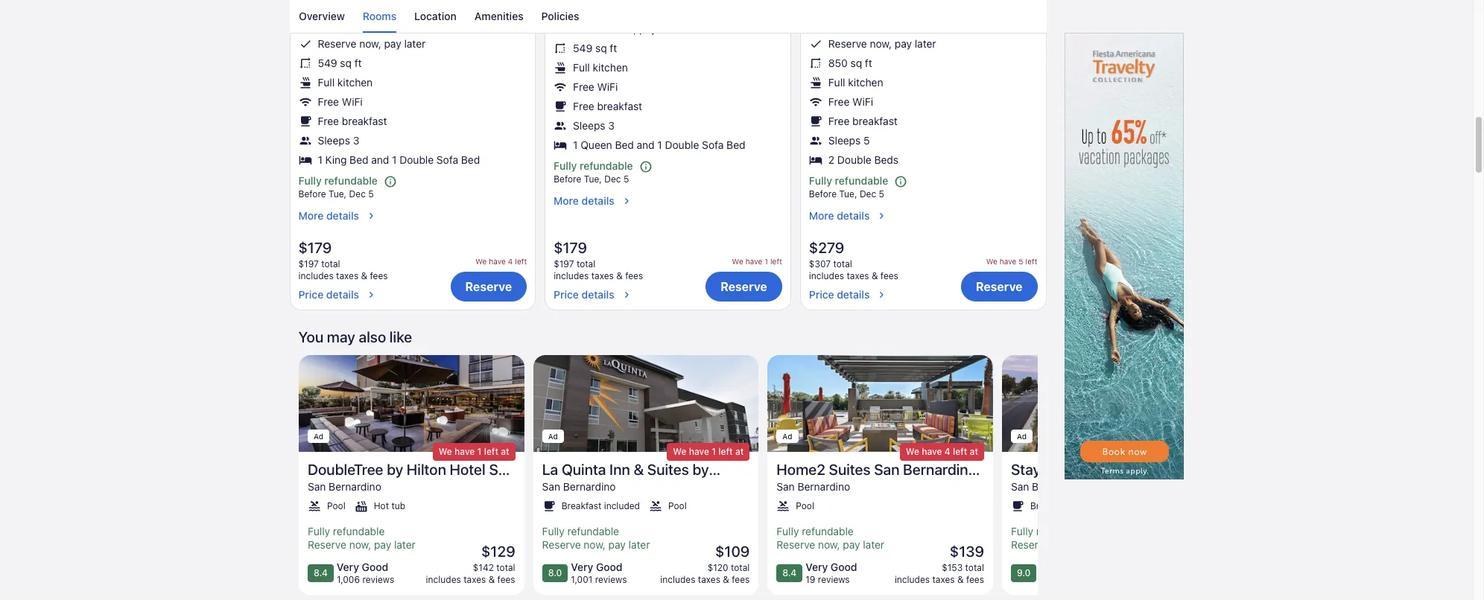 Task type: describe. For each thing, give the bounding box(es) containing it.
sleeps 3 list item for king
[[298, 134, 527, 147]]

reviews inside very good 19 reviews
[[818, 574, 850, 586]]

1 queen bed and 1 double sofa bed list item
[[554, 138, 782, 152]]

includes inside $109 $120 total includes taxes & fees
[[660, 574, 695, 586]]

2 horizontal spatial more
[[809, 210, 834, 222]]

refundable inside 2 out of 9 element
[[567, 525, 619, 538]]

$179 $197 total includes taxes & fees for studio, 1 king bed with sofa bed, non smoking
[[298, 239, 388, 282]]

reserve inside 2 out of 9 element
[[542, 539, 581, 551]]

sleeps 3 for king
[[318, 134, 359, 147]]

sofa for 1 king bed and 1 double sofa bed
[[437, 153, 458, 166]]

1 queen bed and 1 double sofa bed
[[573, 138, 746, 151]]

2 small image from the left
[[542, 500, 555, 513]]

property amenity image
[[1002, 356, 1228, 452]]

850 sq ft list item
[[809, 57, 1038, 70]]

tue, for the right 'fully refundable' 'button'
[[839, 189, 857, 200]]

price for 8.1/10 very good
[[554, 289, 579, 301]]

pool for third small icon from right
[[668, 501, 687, 512]]

fully refundable for middle 'fully refundable' 'button'
[[554, 159, 633, 172]]

hot
[[374, 501, 389, 512]]

very good 1,001 reviews
[[571, 561, 627, 586]]

doubletree by hilton hotel san bernardino
[[307, 461, 514, 496]]

free wifi list item for double
[[809, 95, 1038, 109]]

$279 $307 total includes taxes & fees
[[809, 239, 899, 282]]

sleeps for queen
[[573, 119, 606, 132]]

policies
[[541, 10, 579, 22]]

bernardino inside la quinta inn & suites by wyndham san bernardino
[[643, 479, 716, 496]]

san inside doubletree by hilton hotel san bernardino
[[489, 461, 514, 478]]

fully inside 4 out of 9 "element"
[[1011, 525, 1033, 538]]

tue, for the left 'fully refundable' 'button'
[[329, 189, 347, 200]]

$129 $142 total includes taxes & fees
[[426, 543, 515, 586]]

0 horizontal spatial before
[[298, 189, 326, 200]]

8.4 for home2 suites san bernardino, ca
[[782, 568, 797, 579]]

ad for home2
[[782, 432, 792, 441]]

total inside $279 $307 total includes taxes & fees
[[834, 259, 853, 270]]

later inside 4 out of 9 "element"
[[1097, 539, 1119, 551]]

free breakfast list item for double
[[809, 115, 1038, 128]]

pool for small image
[[327, 501, 345, 512]]

have inside '1 out of 9' 'element'
[[454, 446, 475, 457]]

price for studio, 1 king bed with sofa bed, non smoking
[[298, 289, 324, 301]]

$139 $153 total includes taxes & fees
[[895, 543, 984, 586]]

850 sq ft
[[829, 57, 873, 69]]

small image inside '1 out of 9' 'element'
[[354, 500, 368, 513]]

more details for middle more details 'button'
[[554, 195, 615, 207]]

refundable inside 4 out of 9 "element"
[[1036, 525, 1088, 538]]

1 out of 9 element
[[298, 356, 750, 595]]

now, inside 2 out of 9 element
[[583, 539, 606, 551]]

2 horizontal spatial before tue, dec 5
[[809, 189, 885, 200]]

2 horizontal spatial more details button
[[809, 210, 1038, 223]]

queen
[[581, 138, 612, 151]]

location link
[[414, 0, 456, 33]]

bernardino,
[[903, 461, 980, 478]]

smoking
[[298, 2, 347, 16]]

pay inside 2 out of 9 element
[[608, 539, 626, 551]]

850
[[829, 57, 848, 69]]

tue, for middle 'fully refundable' 'button'
[[584, 174, 602, 185]]

ad we have 1 left at for inn
[[548, 432, 744, 457]]

sofa inside studio, 1 king bed with sofa bed, non smoking 9/10 superb
[[428, 0, 453, 1]]

more details for left more details 'button'
[[298, 209, 359, 222]]

pay inside '1 out of 9' 'element'
[[374, 539, 391, 551]]

0 horizontal spatial fully refundable button
[[298, 174, 403, 189]]

tub
[[391, 501, 405, 512]]

fully refundable reserve now, pay later inside 4 out of 9 "element"
[[1011, 525, 1119, 551]]

fees inside $129 $142 total includes taxes & fees
[[497, 574, 515, 586]]

home2 suites san bernardino, ca
[[776, 461, 980, 496]]

3 terrace/patio image from the left
[[768, 356, 993, 452]]

& inside $109 $120 total includes taxes & fees
[[723, 574, 729, 586]]

bed,
[[456, 0, 481, 1]]

$197 for 8.1/10 very good
[[554, 259, 574, 270]]

la quinta inn & suites by wyndham san bernardino
[[542, 461, 716, 496]]

2 double beds
[[829, 153, 899, 166]]

pay inside '3 out of 9' element
[[843, 539, 860, 551]]

1 king bed and 1 double sofa bed list item
[[298, 153, 527, 167]]

wifi for double
[[853, 95, 874, 108]]

wyndham
[[542, 479, 610, 496]]

amenities
[[474, 10, 523, 22]]

fully inside '3 out of 9' element
[[776, 525, 799, 538]]

549 sq ft list item for king
[[298, 56, 527, 70]]

bernardino for $109
[[563, 481, 616, 493]]

2 horizontal spatial before
[[809, 189, 837, 200]]

full kitchen for queen
[[573, 61, 628, 74]]

4 inside ad we have 4 left at
[[945, 446, 950, 457]]

dec for middle 'fully refundable' 'button'
[[605, 174, 621, 185]]

home2
[[776, 461, 825, 478]]

$109
[[715, 543, 750, 560]]

breakfast included inside 4 out of 9 "element"
[[1030, 501, 1109, 512]]

ad for doubletree
[[313, 432, 323, 441]]

very right 8.1/10
[[585, 3, 606, 16]]

includes inside the $139 $153 total includes taxes & fees
[[895, 574, 930, 586]]

1 inside 2 out of 9 element
[[712, 446, 716, 457]]

ad for la
[[548, 432, 558, 441]]

includes inside $129 $142 total includes taxes & fees
[[426, 574, 461, 586]]

you
[[298, 329, 324, 346]]

we inside '1 out of 9' 'element'
[[438, 446, 452, 457]]

price details for studio, 1 king bed with sofa bed, non smoking
[[298, 289, 359, 301]]

next property image
[[1029, 467, 1047, 484]]

2 terrace/patio image from the left
[[524, 356, 750, 452]]

free breakfast for double
[[829, 115, 898, 127]]

$129
[[481, 543, 515, 560]]

0 horizontal spatial more
[[298, 209, 324, 222]]

& inside the $139 $153 total includes taxes & fees
[[957, 574, 964, 586]]

8.0
[[548, 568, 562, 579]]

1 terrace/patio image from the left
[[298, 356, 524, 452]]

left inside '1 out of 9' 'element'
[[484, 446, 498, 457]]

we have 5 left
[[987, 257, 1038, 266]]

have inside ad we have 4 left at
[[922, 446, 942, 457]]

by inside la quinta inn & suites by wyndham san bernardino
[[692, 461, 709, 478]]

9.0
[[1017, 568, 1031, 579]]

$153
[[942, 563, 963, 574]]

1 breakfast area image from the left
[[533, 356, 759, 452]]

non
[[484, 0, 507, 1]]

19
[[805, 574, 815, 586]]

pay inside 4 out of 9 "element"
[[1077, 539, 1095, 551]]

kitchen for double
[[848, 76, 884, 89]]

fees inside $279 $307 total includes taxes & fees
[[881, 271, 899, 282]]

2 out of 9 element
[[533, 356, 984, 595]]

we have 1 left
[[732, 257, 782, 266]]

549 sq ft for queen
[[573, 42, 617, 54]]

3 for king
[[353, 134, 359, 147]]

& inside $279 $307 total includes taxes & fees
[[872, 271, 878, 282]]

1 horizontal spatial more details button
[[554, 195, 782, 208]]

0 horizontal spatial before tue, dec 5
[[298, 189, 374, 200]]

doubletree
[[307, 461, 383, 478]]

like
[[390, 329, 412, 346]]

$197 for studio, 1 king bed with sofa bed, non smoking
[[298, 259, 319, 270]]

breakfast for double
[[853, 115, 898, 127]]

reserve now, pay later list item for king
[[298, 37, 527, 51]]

dec for the right 'fully refundable' 'button'
[[860, 189, 877, 200]]

by inside doubletree by hilton hotel san bernardino
[[387, 461, 403, 478]]

location
[[414, 10, 456, 22]]

very good 1,006 reviews
[[336, 561, 394, 586]]

reserve down "we have 5 left"
[[976, 280, 1023, 294]]

you may also like
[[298, 329, 412, 346]]

reserve button for 8.1/10 very good
[[706, 272, 782, 302]]

wifi for king
[[342, 95, 363, 108]]

medium image down 1 king bed and 1 double sofa bed
[[365, 210, 377, 222]]

ca
[[776, 479, 795, 496]]

sleeps 3 for queen
[[573, 119, 615, 132]]

san bernardino for doubletree
[[307, 481, 381, 493]]

and for queen
[[637, 138, 655, 151]]

taxes inside $279 $307 total includes taxes & fees
[[847, 271, 869, 282]]

good for home2 suites san bernardino, ca
[[831, 561, 857, 574]]

$109 $120 total includes taxes & fees
[[660, 543, 750, 586]]

ad we have 4 left at
[[782, 432, 978, 457]]

good for la quinta inn & suites by wyndham san bernardino
[[596, 561, 622, 574]]

hot tub
[[374, 501, 405, 512]]

double for 1 queen bed and 1 double sofa bed
[[665, 138, 699, 151]]

breakfast included inside 2 out of 9 element
[[561, 501, 640, 512]]

1 horizontal spatial fully refundable button
[[554, 159, 659, 174]]

policies link
[[541, 0, 579, 33]]

small image inside 4 out of 9 "element"
[[1011, 500, 1024, 513]]

1,006
[[336, 574, 360, 586]]

1 inside studio, 1 king bed with sofa bed, non smoking 9/10 superb
[[341, 0, 346, 1]]

0 vertical spatial 4
[[508, 257, 513, 266]]

hotel
[[449, 461, 485, 478]]

549 sq ft list item for queen
[[554, 42, 782, 55]]

reserve inside 4 out of 9 "element"
[[1011, 539, 1050, 551]]

refundable down queen
[[580, 159, 633, 172]]

1,001
[[571, 574, 592, 586]]

fully refundable reserve now, pay later for quinta
[[542, 525, 650, 551]]

& inside $129 $142 total includes taxes & fees
[[488, 574, 495, 586]]

at for doubletree by hilton hotel san bernardino
[[501, 446, 509, 457]]

sleeps for king
[[318, 134, 350, 147]]

taxes inside the $139 $153 total includes taxes & fees
[[932, 574, 955, 586]]

we have 4 left
[[476, 257, 527, 266]]

reviews for by
[[595, 574, 627, 586]]

refundable inside '3 out of 9' element
[[802, 525, 854, 538]]

fully refundable for the right 'fully refundable' 'button'
[[809, 174, 889, 187]]

reserve now, pay later for queen
[[573, 22, 681, 35]]

now, inside '3 out of 9' element
[[818, 539, 840, 551]]

inn
[[609, 461, 630, 478]]

hilton
[[406, 461, 446, 478]]

bernardino inside doubletree by hilton hotel san bernardino
[[307, 479, 381, 496]]

medium image for middle more details 'button'
[[621, 195, 633, 207]]

$179 for 8.1/10 very good
[[554, 239, 587, 256]]

reserve now, pay later for king
[[318, 37, 426, 50]]

2 horizontal spatial double
[[838, 153, 872, 166]]

fees inside $109 $120 total includes taxes & fees
[[732, 574, 750, 586]]

reserve now, pay later list item for double
[[809, 37, 1038, 51]]

san inside the home2 suites san bernardino, ca
[[874, 461, 900, 478]]

la
[[542, 461, 558, 478]]

2
[[829, 153, 835, 166]]

quinta
[[561, 461, 606, 478]]

pool for small icon in the '3 out of 9' element
[[796, 501, 814, 512]]

kitchen for queen
[[593, 61, 628, 74]]

bernardino for 9.0
[[1032, 481, 1085, 493]]

amenities link
[[474, 0, 523, 33]]

double for 1 king bed and 1 double sofa bed
[[400, 153, 434, 166]]

549 sq ft for king
[[318, 56, 362, 69]]

5 for middle 'fully refundable' 'button'
[[624, 174, 629, 185]]

1 horizontal spatial before
[[554, 174, 582, 185]]

free wifi for king
[[318, 95, 363, 108]]

refundable inside '1 out of 9' 'element'
[[333, 525, 384, 538]]

we inside 2 out of 9 element
[[673, 446, 686, 457]]

1 horizontal spatial more
[[554, 195, 579, 207]]

$142
[[473, 563, 494, 574]]



Task type: vqa. For each thing, say whether or not it's contained in the screenshot.
the 'resort' button
no



Task type: locate. For each thing, give the bounding box(es) containing it.
1 vertical spatial sleeps 3 list item
[[298, 134, 527, 147]]

free breakfast up the sleeps 5
[[829, 115, 898, 127]]

price details for 8.1/10 very good
[[554, 289, 615, 301]]

0 vertical spatial 549
[[573, 42, 593, 54]]

included for small icon in the 4 out of 9 "element"
[[1073, 501, 1109, 512]]

0 horizontal spatial 4
[[508, 257, 513, 266]]

549 down superb
[[318, 56, 337, 69]]

3 pool from the left
[[796, 501, 814, 512]]

0 horizontal spatial pool
[[327, 501, 345, 512]]

8.1/10
[[554, 3, 582, 16]]

and
[[637, 138, 655, 151], [371, 153, 389, 166]]

ft for double
[[865, 57, 873, 69]]

refundable up very good 1,001 reviews
[[567, 525, 619, 538]]

later inside 2 out of 9 element
[[628, 539, 650, 551]]

0 horizontal spatial free wifi
[[318, 95, 363, 108]]

0 horizontal spatial dec
[[349, 189, 366, 200]]

studio,
[[298, 0, 338, 1]]

tue, down 1 king bed and 1 double sofa bed
[[329, 189, 347, 200]]

fees
[[370, 271, 388, 282], [625, 271, 643, 282], [881, 271, 899, 282], [497, 574, 515, 586], [732, 574, 750, 586], [966, 574, 984, 586]]

2 horizontal spatial kitchen
[[848, 76, 884, 89]]

3 fully refundable reserve now, pay later from the left
[[776, 525, 884, 551]]

4 terrace/patio image from the left
[[993, 356, 1219, 452]]

suites inside the home2 suites san bernardino, ca
[[829, 461, 871, 478]]

3 reserve button from the left
[[961, 272, 1038, 302]]

bernardino inside '3 out of 9' element
[[797, 481, 850, 493]]

have
[[489, 257, 506, 266], [746, 257, 763, 266], [1000, 257, 1017, 266], [454, 446, 475, 457], [689, 446, 709, 457], [922, 446, 942, 457]]

1 horizontal spatial $197
[[554, 259, 574, 270]]

reviews inside very good 1,001 reviews
[[595, 574, 627, 586]]

0 horizontal spatial more details
[[298, 209, 359, 222]]

1 horizontal spatial 3
[[608, 119, 615, 132]]

pool inside '1 out of 9' 'element'
[[327, 501, 345, 512]]

price
[[298, 289, 324, 301], [554, 289, 579, 301], [809, 289, 834, 301]]

fully refundable button down queen
[[554, 159, 659, 174]]

2 breakfast included from the left
[[1030, 501, 1109, 512]]

0 horizontal spatial sleeps 3
[[318, 134, 359, 147]]

0 horizontal spatial wifi
[[342, 95, 363, 108]]

1 price details from the left
[[298, 289, 359, 301]]

reserve up '9.0'
[[1011, 539, 1050, 551]]

0 horizontal spatial breakfast
[[342, 115, 387, 127]]

full kitchen down 850 sq ft
[[829, 76, 884, 89]]

2 horizontal spatial sleeps
[[829, 134, 861, 147]]

ad inside 4 out of 9 "element"
[[1017, 432, 1027, 441]]

free breakfast for king
[[318, 115, 387, 127]]

medium image for more details 'button' to the right
[[876, 210, 888, 222]]

sq for king
[[340, 56, 352, 69]]

suites down ad we have 4 left at
[[829, 461, 871, 478]]

san bernardino inside 2 out of 9 element
[[542, 481, 616, 493]]

kitchen down superb
[[338, 76, 373, 89]]

full kitchen list item
[[554, 61, 782, 74], [298, 76, 527, 89], [809, 76, 1038, 89]]

5 for the left 'fully refundable' 'button'
[[368, 189, 374, 200]]

full for queen
[[573, 61, 590, 74]]

1 reserve button from the left
[[451, 272, 527, 302]]

san inside 4 out of 9 "element"
[[1011, 481, 1029, 493]]

king
[[349, 0, 374, 1], [325, 153, 347, 166]]

1 horizontal spatial kitchen
[[593, 61, 628, 74]]

1 horizontal spatial 549 sq ft
[[573, 42, 617, 54]]

549 for queen
[[573, 42, 593, 54]]

full down policies link
[[573, 61, 590, 74]]

sofa for 1 queen bed and 1 double sofa bed
[[702, 138, 724, 151]]

included for fourth small icon from the right
[[604, 501, 640, 512]]

very up 1,001
[[571, 561, 593, 574]]

1 vertical spatial 549 sq ft
[[318, 56, 362, 69]]

1 $179 $197 total includes taxes & fees from the left
[[298, 239, 388, 282]]

includes inside $279 $307 total includes taxes & fees
[[809, 271, 844, 282]]

1 horizontal spatial reserve now, pay later list item
[[554, 22, 782, 36]]

fully refundable down queen
[[554, 159, 633, 172]]

breakfast for king
[[342, 115, 387, 127]]

0 horizontal spatial $179 $197 total includes taxes & fees
[[298, 239, 388, 282]]

tue, down queen
[[584, 174, 602, 185]]

small image
[[354, 500, 368, 513], [542, 500, 555, 513], [649, 500, 662, 513], [776, 500, 790, 513], [1011, 500, 1024, 513]]

2 horizontal spatial reserve now, pay later list item
[[809, 37, 1038, 51]]

sq down superb
[[340, 56, 352, 69]]

1 horizontal spatial free breakfast list item
[[554, 100, 782, 113]]

kitchen for king
[[338, 76, 373, 89]]

0 horizontal spatial fully refundable
[[298, 174, 378, 187]]

rooms
[[362, 10, 396, 22]]

0 vertical spatial sleeps 3 list item
[[554, 119, 782, 133]]

2 vertical spatial medium image
[[621, 289, 633, 301]]

4 small image from the left
[[776, 500, 790, 513]]

2 $197 from the left
[[554, 259, 574, 270]]

breakfast up 1 king bed and 1 double sofa bed
[[342, 115, 387, 127]]

reserve down we have 1 left
[[721, 280, 768, 294]]

at inside 2 out of 9 element
[[735, 446, 744, 457]]

reserve inside '3 out of 9' element
[[776, 539, 815, 551]]

breakfast for queen
[[597, 100, 643, 112]]

ad we have 1 left at inside 2 out of 9 element
[[548, 432, 744, 457]]

0 vertical spatial and
[[637, 138, 655, 151]]

bed inside studio, 1 king bed with sofa bed, non smoking 9/10 superb
[[377, 0, 399, 1]]

2 pool from the left
[[668, 501, 687, 512]]

have inside 2 out of 9 element
[[689, 446, 709, 457]]

list
[[290, 0, 1047, 33], [554, 22, 782, 152], [298, 37, 527, 167], [809, 37, 1038, 167]]

more details button down 1 king bed and 1 double sofa bed list item
[[298, 209, 527, 223]]

full for king
[[318, 76, 335, 89]]

more details
[[554, 195, 615, 207], [298, 209, 359, 222], [809, 210, 870, 222]]

sleeps 3 list item up 1 king bed and 1 double sofa bed list item
[[298, 134, 527, 147]]

good inside very good 19 reviews
[[831, 561, 857, 574]]

full kitchen list item for queen
[[554, 61, 782, 74]]

2 reviews from the left
[[595, 574, 627, 586]]

2 horizontal spatial price
[[809, 289, 834, 301]]

1 horizontal spatial 4
[[945, 446, 950, 457]]

ad inside 2 out of 9 element
[[548, 432, 558, 441]]

0 vertical spatial king
[[349, 0, 374, 1]]

1 horizontal spatial before tue, dec 5
[[554, 174, 629, 185]]

3 up 1 king bed and 1 double sofa bed
[[353, 134, 359, 147]]

1 pool from the left
[[327, 501, 345, 512]]

more details for more details 'button' to the right
[[809, 210, 870, 222]]

list containing overview
[[290, 0, 1047, 33]]

wifi for queen
[[597, 80, 618, 93]]

&
[[361, 271, 368, 282], [617, 271, 623, 282], [872, 271, 878, 282], [633, 461, 644, 478], [488, 574, 495, 586], [723, 574, 729, 586], [957, 574, 964, 586]]

2 price details button from the left
[[554, 283, 643, 302]]

3 reviews from the left
[[818, 574, 850, 586]]

breakfast
[[561, 501, 601, 512], [1030, 501, 1070, 512]]

1 included from the left
[[604, 501, 640, 512]]

dec down 1 king bed and 1 double sofa bed
[[349, 189, 366, 200]]

1 suites from the left
[[647, 461, 689, 478]]

3 small image from the left
[[649, 500, 662, 513]]

free breakfast list item
[[554, 100, 782, 113], [298, 115, 527, 128], [809, 115, 1038, 128]]

1 inside '1 out of 9' 'element'
[[477, 446, 481, 457]]

very
[[585, 3, 606, 16], [336, 561, 359, 574], [571, 561, 593, 574], [805, 561, 828, 574]]

studio, 1 king bed with sofa bed, non smoking 9/10 superb
[[298, 0, 507, 30]]

reserve now, pay later list item
[[554, 22, 782, 36], [298, 37, 527, 51], [809, 37, 1038, 51]]

total inside the $139 $153 total includes taxes & fees
[[965, 563, 984, 574]]

0 vertical spatial 549 sq ft list item
[[554, 42, 782, 55]]

free breakfast list item up sleeps 5 list item
[[809, 115, 1038, 128]]

left inside ad we have 4 left at
[[953, 446, 967, 457]]

reserve down we have 4 left
[[465, 280, 512, 294]]

549 down policies link
[[573, 42, 593, 54]]

breakfast down next property icon
[[1030, 501, 1070, 512]]

1 horizontal spatial at
[[735, 446, 744, 457]]

$120
[[707, 563, 728, 574]]

0 horizontal spatial sq
[[340, 56, 352, 69]]

1 by from the left
[[387, 461, 403, 478]]

also
[[359, 329, 386, 346]]

1 reviews from the left
[[362, 574, 394, 586]]

1 horizontal spatial breakfast included
[[1030, 501, 1109, 512]]

reserve up 19
[[776, 539, 815, 551]]

reserve down small image
[[307, 539, 346, 551]]

we
[[476, 257, 487, 266], [732, 257, 744, 266], [987, 257, 998, 266], [438, 446, 452, 457], [673, 446, 686, 457], [906, 446, 919, 457]]

reserve down 8.1/10 very good
[[573, 22, 612, 35]]

reserve
[[573, 22, 612, 35], [318, 37, 357, 50], [829, 37, 867, 50], [465, 280, 512, 294], [721, 280, 768, 294], [976, 280, 1023, 294], [307, 539, 346, 551], [542, 539, 581, 551], [776, 539, 815, 551], [1011, 539, 1050, 551]]

reviews right 1,006
[[362, 574, 394, 586]]

5 for the right 'fully refundable' 'button'
[[879, 189, 885, 200]]

4 ad from the left
[[1017, 432, 1027, 441]]

bed
[[377, 0, 399, 1], [615, 138, 634, 151], [727, 138, 746, 151], [350, 153, 369, 166], [461, 153, 480, 166]]

suites right the inn on the left bottom
[[647, 461, 689, 478]]

free breakfast up queen
[[573, 100, 643, 112]]

free breakfast list item up 1 queen bed and 1 double sofa bed list item
[[554, 100, 782, 113]]

fully inside '1 out of 9' 'element'
[[307, 525, 330, 538]]

bernardino for $139
[[797, 481, 850, 493]]

8.4 left 19
[[782, 568, 797, 579]]

taxes inside $129 $142 total includes taxes & fees
[[463, 574, 486, 586]]

dec for the left 'fully refundable' 'button'
[[349, 189, 366, 200]]

reserve now, pay later for double
[[829, 37, 937, 50]]

very good 19 reviews
[[805, 561, 857, 586]]

full down superb
[[318, 76, 335, 89]]

0 horizontal spatial sleeps
[[318, 134, 350, 147]]

sofa inside 1 queen bed and 1 double sofa bed list item
[[702, 138, 724, 151]]

1 fully refundable reserve now, pay later from the left
[[307, 525, 415, 551]]

3 out of 9 element
[[768, 356, 1219, 595]]

suites
[[647, 461, 689, 478], [829, 461, 871, 478]]

1 king bed and 1 double sofa bed
[[318, 153, 480, 166]]

0 horizontal spatial free breakfast list item
[[298, 115, 527, 128]]

breakfast included
[[561, 501, 640, 512], [1030, 501, 1109, 512]]

breakfast included down next property icon
[[1030, 501, 1109, 512]]

very inside very good 1,001 reviews
[[571, 561, 593, 574]]

ad we have 1 left at inside '1 out of 9' 'element'
[[313, 432, 509, 457]]

pool inside 2 out of 9 element
[[668, 501, 687, 512]]

small image left hot
[[354, 500, 368, 513]]

kitchen down 8.1/10 very good
[[593, 61, 628, 74]]

2 horizontal spatial fully refundable button
[[809, 174, 914, 189]]

sleeps 3 up queen
[[573, 119, 615, 132]]

4 san bernardino from the left
[[1011, 481, 1085, 493]]

8.4 inside '3 out of 9' element
[[782, 568, 797, 579]]

1 at from the left
[[501, 446, 509, 457]]

breakfast up the sleeps 5
[[853, 115, 898, 127]]

small image down wyndham on the left bottom
[[542, 500, 555, 513]]

1 vertical spatial 549
[[318, 56, 337, 69]]

sleeps 3 list item
[[554, 119, 782, 133], [298, 134, 527, 147]]

included inside 4 out of 9 "element"
[[1073, 501, 1109, 512]]

small image
[[307, 500, 321, 513]]

san bernardino for la
[[542, 481, 616, 493]]

ft down 8.1/10 very good
[[610, 42, 617, 54]]

1 small image from the left
[[354, 500, 368, 513]]

2 breakfast area image from the left
[[759, 356, 984, 452]]

fees inside the $139 $153 total includes taxes & fees
[[966, 574, 984, 586]]

1 horizontal spatial sleeps
[[573, 119, 606, 132]]

king inside studio, 1 king bed with sofa bed, non smoking 9/10 superb
[[349, 0, 374, 1]]

1 ad from the left
[[313, 432, 323, 441]]

2 horizontal spatial full kitchen
[[829, 76, 884, 89]]

medium image down $279 $307 total includes taxes & fees on the right top of page
[[876, 289, 888, 301]]

ad we have 1 left at up the inn on the left bottom
[[548, 432, 744, 457]]

sq for queen
[[596, 42, 607, 54]]

dec down queen
[[605, 174, 621, 185]]

ad we have 1 left at for hilton
[[313, 432, 509, 457]]

small image inside '3 out of 9' element
[[776, 500, 790, 513]]

fully refundable reserve now, pay later up '9.0'
[[1011, 525, 1119, 551]]

very for home2 suites san bernardino, ca
[[805, 561, 828, 574]]

sq for double
[[851, 57, 862, 69]]

& inside la quinta inn & suites by wyndham san bernardino
[[633, 461, 644, 478]]

left
[[515, 257, 527, 266], [771, 257, 782, 266], [1026, 257, 1038, 266], [484, 446, 498, 457], [718, 446, 733, 457], [953, 446, 967, 457]]

$179
[[298, 239, 332, 256], [554, 239, 587, 256]]

1 horizontal spatial price details
[[554, 289, 615, 301]]

1 breakfast from the left
[[561, 501, 601, 512]]

total inside $129 $142 total includes taxes & fees
[[496, 563, 515, 574]]

2 at from the left
[[735, 446, 744, 457]]

breakfast inside 4 out of 9 "element"
[[1030, 501, 1070, 512]]

ad inside ad we have 4 left at
[[782, 432, 792, 441]]

reserve now, pay later up 850 sq ft
[[829, 37, 937, 50]]

8.4 for doubletree by hilton hotel san bernardino
[[313, 568, 327, 579]]

2 horizontal spatial ft
[[865, 57, 873, 69]]

$197
[[298, 259, 319, 270], [554, 259, 574, 270]]

free
[[573, 80, 595, 93], [318, 95, 339, 108], [829, 95, 850, 108], [573, 100, 595, 112], [318, 115, 339, 127], [829, 115, 850, 127]]

fully inside 2 out of 9 element
[[542, 525, 564, 538]]

2 horizontal spatial breakfast
[[853, 115, 898, 127]]

sleeps up queen
[[573, 119, 606, 132]]

1 horizontal spatial $179 $197 total includes taxes & fees
[[554, 239, 643, 282]]

reserve down superb
[[318, 37, 357, 50]]

1 horizontal spatial wifi
[[597, 80, 618, 93]]

san inside la quinta inn & suites by wyndham san bernardino
[[614, 479, 639, 496]]

fully refundable reserve now, pay later up very good 1,001 reviews
[[542, 525, 650, 551]]

free breakfast for queen
[[573, 100, 643, 112]]

2 $179 from the left
[[554, 239, 587, 256]]

medium image
[[365, 210, 377, 222], [365, 289, 377, 301], [876, 289, 888, 301]]

before tue, dec 5 down 1 king bed and 1 double sofa bed
[[298, 189, 374, 200]]

sq down 8.1/10 very good
[[596, 42, 607, 54]]

before tue, dec 5 down the 2
[[809, 189, 885, 200]]

0 horizontal spatial 549 sq ft
[[318, 56, 362, 69]]

sleeps for double
[[829, 134, 861, 147]]

with
[[402, 0, 425, 1]]

reserve inside '1 out of 9' 'element'
[[307, 539, 346, 551]]

1 horizontal spatial breakfast
[[597, 100, 643, 112]]

free breakfast list item for queen
[[554, 100, 782, 113]]

$279
[[809, 239, 845, 256]]

fully refundable reserve now, pay later up very good 1,006 reviews
[[307, 525, 415, 551]]

8.1/10 very good
[[554, 3, 635, 16]]

reserve button for studio, 1 king bed with sofa bed, non smoking
[[451, 272, 527, 302]]

total inside $109 $120 total includes taxes & fees
[[731, 563, 750, 574]]

fully refundable reserve now, pay later inside '3 out of 9' element
[[776, 525, 884, 551]]

2 ad we have 1 left at from the left
[[548, 432, 744, 457]]

0 horizontal spatial ad we have 1 left at
[[313, 432, 509, 457]]

refundable down next property icon
[[1036, 525, 1088, 538]]

1 vertical spatial sleeps 3
[[318, 134, 359, 147]]

reserve button down "we have 5 left"
[[961, 272, 1038, 302]]

5 small image from the left
[[1011, 500, 1024, 513]]

and for king
[[371, 153, 389, 166]]

sleeps 3 list item up 1 queen bed and 1 double sofa bed list item
[[554, 119, 782, 133]]

free wifi for double
[[829, 95, 874, 108]]

reserve now, pay later
[[573, 22, 681, 35], [318, 37, 426, 50], [829, 37, 937, 50]]

2 breakfast from the left
[[1030, 501, 1070, 512]]

breakfast area image
[[533, 356, 759, 452], [759, 356, 984, 452]]

sleeps 3 list item for queen
[[554, 119, 782, 133]]

wifi
[[597, 80, 618, 93], [342, 95, 363, 108], [853, 95, 874, 108]]

now,
[[615, 22, 637, 35], [359, 37, 381, 50], [870, 37, 892, 50], [349, 539, 371, 551], [583, 539, 606, 551], [818, 539, 840, 551], [1053, 539, 1075, 551]]

included inside 2 out of 9 element
[[604, 501, 640, 512]]

san
[[489, 461, 514, 478], [874, 461, 900, 478], [614, 479, 639, 496], [307, 481, 326, 493], [542, 481, 560, 493], [776, 481, 795, 493], [1011, 481, 1029, 493]]

pay
[[640, 22, 657, 35], [384, 37, 401, 50], [895, 37, 912, 50], [374, 539, 391, 551], [608, 539, 626, 551], [843, 539, 860, 551], [1077, 539, 1095, 551]]

$139
[[950, 543, 984, 560]]

tue,
[[584, 174, 602, 185], [329, 189, 347, 200], [839, 189, 857, 200]]

2 horizontal spatial full kitchen list item
[[809, 76, 1038, 89]]

may
[[327, 329, 355, 346]]

fully refundable down 1 king bed and 1 double sofa bed
[[298, 174, 378, 187]]

3 price details from the left
[[809, 289, 870, 301]]

sofa inside 1 king bed and 1 double sofa bed list item
[[437, 153, 458, 166]]

8.4
[[313, 568, 327, 579], [782, 568, 797, 579]]

2 san bernardino from the left
[[542, 481, 616, 493]]

free wifi list item up 1 queen bed and 1 double sofa bed list item
[[554, 80, 782, 94]]

free breakfast up 1 king bed and 1 double sofa bed
[[318, 115, 387, 127]]

fully
[[554, 159, 577, 172], [298, 174, 322, 187], [809, 174, 833, 187], [307, 525, 330, 538], [542, 525, 564, 538], [776, 525, 799, 538], [1011, 525, 1033, 538]]

1 price details button from the left
[[298, 283, 388, 302]]

pool right small image
[[327, 501, 345, 512]]

4 out of 9 element
[[1002, 356, 1228, 595]]

2 horizontal spatial reserve now, pay later
[[829, 37, 937, 50]]

3 for queen
[[608, 119, 615, 132]]

2 double beds list item
[[809, 153, 1038, 167]]

2 price details from the left
[[554, 289, 615, 301]]

1 horizontal spatial king
[[349, 0, 374, 1]]

2 $179 $197 total includes taxes & fees from the left
[[554, 239, 643, 282]]

small image down ca
[[776, 500, 790, 513]]

full down 850
[[829, 76, 846, 89]]

breakfast up queen
[[597, 100, 643, 112]]

price details button
[[298, 283, 388, 302], [554, 283, 643, 302], [809, 283, 899, 302]]

fully refundable button
[[554, 159, 659, 174], [298, 174, 403, 189], [809, 174, 914, 189]]

2 fully refundable reserve now, pay later from the left
[[542, 525, 650, 551]]

1 san bernardino from the left
[[307, 481, 381, 493]]

very for la quinta inn & suites by wyndham san bernardino
[[571, 561, 593, 574]]

reviews right 19
[[818, 574, 850, 586]]

2 horizontal spatial wifi
[[853, 95, 874, 108]]

2 horizontal spatial reserve button
[[961, 272, 1038, 302]]

$179 $197 total includes taxes & fees
[[298, 239, 388, 282], [554, 239, 643, 282]]

before
[[554, 174, 582, 185], [298, 189, 326, 200], [809, 189, 837, 200]]

very up 1,006
[[336, 561, 359, 574]]

1 price from the left
[[298, 289, 324, 301]]

3 ad from the left
[[782, 432, 792, 441]]

0 horizontal spatial ft
[[355, 56, 362, 69]]

1 horizontal spatial dec
[[605, 174, 621, 185]]

very inside very good 19 reviews
[[805, 561, 828, 574]]

more
[[554, 195, 579, 207], [298, 209, 324, 222], [809, 210, 834, 222]]

3 san bernardino from the left
[[776, 481, 850, 493]]

ft for king
[[355, 56, 362, 69]]

sleeps up 1 king bed and 1 double sofa bed
[[318, 134, 350, 147]]

549 sq ft down 8.1/10 very good
[[573, 42, 617, 54]]

$307
[[809, 259, 831, 270]]

now, inside '1 out of 9' 'element'
[[349, 539, 371, 551]]

2 horizontal spatial tue,
[[839, 189, 857, 200]]

fully refundable
[[554, 159, 633, 172], [298, 174, 378, 187], [809, 174, 889, 187]]

1 breakfast included from the left
[[561, 501, 640, 512]]

0 horizontal spatial $197
[[298, 259, 319, 270]]

0 horizontal spatial tue,
[[329, 189, 347, 200]]

now, inside 4 out of 9 "element"
[[1053, 539, 1075, 551]]

reserve up 850 sq ft
[[829, 37, 867, 50]]

1 horizontal spatial included
[[1073, 501, 1109, 512]]

reserve up "8.0"
[[542, 539, 581, 551]]

sleeps 5
[[829, 134, 870, 147]]

san bernardino inside '1 out of 9' 'element'
[[307, 481, 381, 493]]

previous property image
[[290, 467, 307, 484]]

at
[[501, 446, 509, 457], [735, 446, 744, 457], [970, 446, 978, 457]]

good inside very good 1,006 reviews
[[362, 561, 388, 574]]

small image up '9.0'
[[1011, 500, 1024, 513]]

$179 $197 total includes taxes & fees for 8.1/10 very good
[[554, 239, 643, 282]]

2 horizontal spatial price details
[[809, 289, 870, 301]]

1 horizontal spatial reviews
[[595, 574, 627, 586]]

0 horizontal spatial 8.4
[[313, 568, 327, 579]]

breakfast included down wyndham on the left bottom
[[561, 501, 640, 512]]

free wifi list item for queen
[[554, 80, 782, 94]]

sleeps inside sleeps 5 list item
[[829, 134, 861, 147]]

0 horizontal spatial sleeps 3 list item
[[298, 134, 527, 147]]

tue, down 2 double beds
[[839, 189, 857, 200]]

king inside list item
[[325, 153, 347, 166]]

full kitchen for king
[[318, 76, 373, 89]]

2 included from the left
[[1073, 501, 1109, 512]]

fully refundable reserve now, pay later for by
[[307, 525, 415, 551]]

overview
[[298, 10, 345, 22]]

3 at from the left
[[970, 446, 978, 457]]

2 by from the left
[[692, 461, 709, 478]]

2 suites from the left
[[829, 461, 871, 478]]

fully refundable button down 1 king bed and 1 double sofa bed
[[298, 174, 403, 189]]

san bernardino inside '3 out of 9' element
[[776, 481, 850, 493]]

medium image
[[621, 195, 633, 207], [876, 210, 888, 222], [621, 289, 633, 301]]

1 horizontal spatial tue,
[[584, 174, 602, 185]]

ad we have 1 left at up hilton
[[313, 432, 509, 457]]

free wifi list item for king
[[298, 95, 527, 109]]

fully refundable reserve now, pay later up very good 19 reviews
[[776, 525, 884, 551]]

before tue, dec 5
[[554, 174, 629, 185], [298, 189, 374, 200], [809, 189, 885, 200]]

medium image up also
[[365, 289, 377, 301]]

free breakfast
[[573, 100, 643, 112], [318, 115, 387, 127], [829, 115, 898, 127]]

pool
[[327, 501, 345, 512], [668, 501, 687, 512], [796, 501, 814, 512]]

suites inside la quinta inn & suites by wyndham san bernardino
[[647, 461, 689, 478]]

4
[[508, 257, 513, 266], [945, 446, 950, 457]]

1 horizontal spatial sleeps 3
[[573, 119, 615, 132]]

pool down la quinta inn & suites by wyndham san bernardino
[[668, 501, 687, 512]]

3
[[608, 119, 615, 132], [353, 134, 359, 147]]

1 horizontal spatial ft
[[610, 42, 617, 54]]

1 horizontal spatial 549 sq ft list item
[[554, 42, 782, 55]]

sleeps 3
[[573, 119, 615, 132], [318, 134, 359, 147]]

1 vertical spatial 4
[[945, 446, 950, 457]]

0 horizontal spatial 3
[[353, 134, 359, 147]]

0 vertical spatial sofa
[[428, 0, 453, 1]]

includes
[[298, 271, 334, 282], [554, 271, 589, 282], [809, 271, 844, 282], [426, 574, 461, 586], [660, 574, 695, 586], [895, 574, 930, 586]]

0 horizontal spatial suites
[[647, 461, 689, 478]]

we inside ad we have 4 left at
[[906, 446, 919, 457]]

good inside very good 1,001 reviews
[[596, 561, 622, 574]]

1 horizontal spatial ad we have 1 left at
[[548, 432, 744, 457]]

san bernardino for home2
[[776, 481, 850, 493]]

free breakfast list item for king
[[298, 115, 527, 128]]

sleeps 5 list item
[[809, 134, 1038, 147]]

1 horizontal spatial breakfast
[[1030, 501, 1070, 512]]

reviews inside very good 1,006 reviews
[[362, 574, 394, 586]]

free wifi
[[573, 80, 618, 93], [318, 95, 363, 108], [829, 95, 874, 108]]

ad
[[313, 432, 323, 441], [548, 432, 558, 441], [782, 432, 792, 441], [1017, 432, 1027, 441]]

free wifi for queen
[[573, 80, 618, 93]]

0 horizontal spatial by
[[387, 461, 403, 478]]

medium image inside price details button
[[621, 289, 633, 301]]

$197 up "you"
[[298, 259, 319, 270]]

price details button for 8.1/10 very good
[[554, 283, 643, 302]]

3 price from the left
[[809, 289, 834, 301]]

overview link
[[298, 0, 345, 33]]

3 price details button from the left
[[809, 283, 899, 302]]

1 horizontal spatial reserve button
[[706, 272, 782, 302]]

taxes
[[336, 271, 359, 282], [592, 271, 614, 282], [847, 271, 869, 282], [463, 574, 486, 586], [698, 574, 720, 586], [932, 574, 955, 586]]

good
[[609, 3, 635, 16], [362, 561, 388, 574], [596, 561, 622, 574], [831, 561, 857, 574]]

by
[[387, 461, 403, 478], [692, 461, 709, 478]]

0 horizontal spatial reviews
[[362, 574, 394, 586]]

free wifi list item
[[554, 80, 782, 94], [298, 95, 527, 109], [809, 95, 1038, 109]]

beds
[[875, 153, 899, 166]]

medium image for $179
[[365, 289, 377, 301]]

1 horizontal spatial free wifi list item
[[554, 80, 782, 94]]

fully refundable reserve now, pay later for suites
[[776, 525, 884, 551]]

rooms link
[[362, 0, 396, 33]]

breakfast down wyndham on the left bottom
[[561, 501, 601, 512]]

2 8.4 from the left
[[782, 568, 797, 579]]

1 ad we have 1 left at from the left
[[313, 432, 509, 457]]

taxes inside $109 $120 total includes taxes & fees
[[698, 574, 720, 586]]

$179 for studio, 1 king bed with sofa bed, non smoking
[[298, 239, 332, 256]]

sleeps up the 2
[[829, 134, 861, 147]]

more details button down 2 double beds list item
[[809, 210, 1038, 223]]

refundable down 2 double beds
[[835, 174, 889, 187]]

0 horizontal spatial at
[[501, 446, 509, 457]]

full kitchen for double
[[829, 76, 884, 89]]

0 horizontal spatial reserve now, pay later list item
[[298, 37, 527, 51]]

very inside very good 1,006 reviews
[[336, 561, 359, 574]]

superb
[[322, 18, 357, 30]]

1 vertical spatial 3
[[353, 134, 359, 147]]

9/10
[[298, 18, 319, 30]]

free wifi list item up sleeps 5 list item
[[809, 95, 1038, 109]]

price details
[[298, 289, 359, 301], [554, 289, 615, 301], [809, 289, 870, 301]]

1 horizontal spatial 549
[[573, 42, 593, 54]]

good for doubletree by hilton hotel san bernardino
[[362, 561, 388, 574]]

0 horizontal spatial full
[[318, 76, 335, 89]]

1 $179 from the left
[[298, 239, 332, 256]]

price details button for studio, 1 king bed with sofa bed, non smoking
[[298, 283, 388, 302]]

549 sq ft down superb
[[318, 56, 362, 69]]

dec down 2 double beds
[[860, 189, 877, 200]]

2 horizontal spatial free breakfast list item
[[809, 115, 1038, 128]]

1 $197 from the left
[[298, 259, 319, 270]]

san bernardino inside 4 out of 9 "element"
[[1011, 481, 1085, 493]]

3 up queen
[[608, 119, 615, 132]]

549 for king
[[318, 56, 337, 69]]

pool down home2
[[796, 501, 814, 512]]

2 price from the left
[[554, 289, 579, 301]]

0 horizontal spatial 549 sq ft list item
[[298, 56, 527, 70]]

very up 19
[[805, 561, 828, 574]]

left inside 2 out of 9 element
[[718, 446, 733, 457]]

0 vertical spatial 3
[[608, 119, 615, 132]]

free breakfast list item up 1 king bed and 1 double sofa bed list item
[[298, 115, 527, 128]]

reviews for bernardino
[[362, 574, 394, 586]]

full kitchen down superb
[[318, 76, 373, 89]]

free wifi list item up 1 king bed and 1 double sofa bed list item
[[298, 95, 527, 109]]

2 reserve button from the left
[[706, 272, 782, 302]]

1 horizontal spatial pool
[[668, 501, 687, 512]]

ft right 850
[[865, 57, 873, 69]]

more details button
[[554, 195, 782, 208], [298, 209, 527, 223], [809, 210, 1038, 223]]

fully refundable for the left 'fully refundable' 'button'
[[298, 174, 378, 187]]

0 horizontal spatial more details button
[[298, 209, 527, 223]]

double
[[665, 138, 699, 151], [400, 153, 434, 166], [838, 153, 872, 166]]

1 horizontal spatial double
[[665, 138, 699, 151]]

4 fully refundable reserve now, pay later from the left
[[1011, 525, 1119, 551]]

8.4 left 1,006
[[313, 568, 327, 579]]

549 sq ft list item
[[554, 42, 782, 55], [298, 56, 527, 70]]

1 horizontal spatial more details
[[554, 195, 615, 207]]

terrace/patio image
[[298, 356, 524, 452], [524, 356, 750, 452], [768, 356, 993, 452], [993, 356, 1219, 452]]

later inside '3 out of 9' element
[[863, 539, 884, 551]]

very for doubletree by hilton hotel san bernardino
[[336, 561, 359, 574]]

breakfast inside 2 out of 9 element
[[561, 501, 601, 512]]

small image down la quinta inn & suites by wyndham san bernardino
[[649, 500, 662, 513]]

bernardino for $129
[[328, 481, 381, 493]]

8.4 inside '1 out of 9' 'element'
[[313, 568, 327, 579]]

1 horizontal spatial full kitchen
[[573, 61, 628, 74]]

2 vertical spatial sofa
[[437, 153, 458, 166]]

1 8.4 from the left
[[313, 568, 327, 579]]

full kitchen list item for double
[[809, 76, 1038, 89]]

later inside '1 out of 9' 'element'
[[394, 539, 415, 551]]

reserve now, pay later down the rooms link
[[318, 37, 426, 50]]

2 ad from the left
[[548, 432, 558, 441]]

fully refundable down 2 double beds
[[809, 174, 889, 187]]

5 inside list item
[[864, 134, 870, 147]]

refundable down 1 king bed and 1 double sofa bed
[[324, 174, 378, 187]]

ft for queen
[[610, 42, 617, 54]]

0 horizontal spatial price
[[298, 289, 324, 301]]

0 horizontal spatial price details
[[298, 289, 359, 301]]

1 vertical spatial sofa
[[702, 138, 724, 151]]

full kitchen
[[573, 61, 628, 74], [318, 76, 373, 89], [829, 76, 884, 89]]

549 sq ft
[[573, 42, 617, 54], [318, 56, 362, 69]]

sq right 850
[[851, 57, 862, 69]]

later
[[660, 22, 681, 35], [404, 37, 426, 50], [915, 37, 937, 50], [394, 539, 415, 551], [628, 539, 650, 551], [863, 539, 884, 551], [1097, 539, 1119, 551]]



